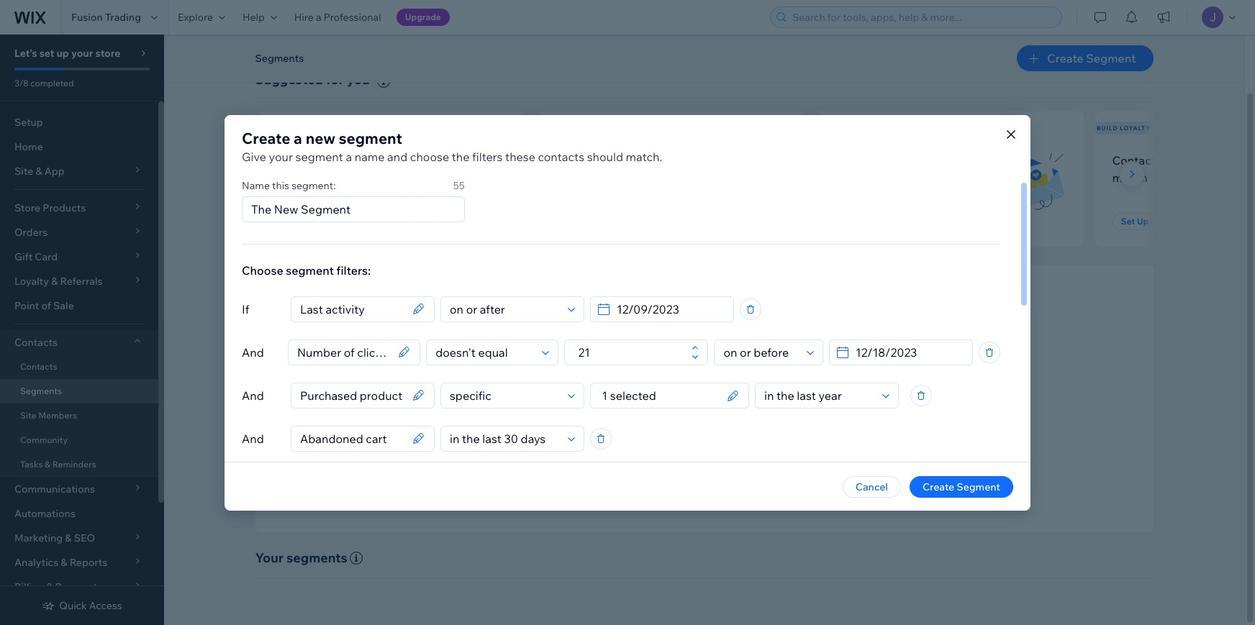 Task type: describe. For each thing, give the bounding box(es) containing it.
contacts button
[[0, 330, 158, 355]]

and inside create a new segment give your segment a name and choose the filters these contacts should match.
[[387, 149, 408, 164]]

right
[[672, 386, 701, 402]]

and for the select options field
[[242, 388, 264, 403]]

this
[[272, 179, 289, 192]]

sales
[[770, 427, 794, 440]]

contacts link
[[0, 355, 158, 379]]

subscribers
[[275, 124, 324, 132]]

customers,
[[695, 446, 747, 459]]

contacts inside the reach the right target audience create specific groups of contacts that update automatically send personalized email campaigns to drive sales and build trust get to know your high-value customers, potential leads and more
[[681, 407, 722, 420]]

point of sale link
[[0, 294, 158, 318]]

quick access
[[59, 600, 122, 613]]

store
[[95, 47, 121, 60]]

personalized
[[588, 427, 648, 440]]

segments button
[[248, 48, 311, 69]]

3 and from the top
[[242, 432, 264, 446]]

contacts for contacts dropdown button
[[14, 336, 58, 349]]

home link
[[0, 135, 158, 159]]

1 vertical spatial segment
[[296, 149, 343, 164]]

12/09/2023 field
[[613, 297, 729, 321]]

setup
[[14, 116, 43, 129]]

who for your
[[349, 153, 372, 168]]

up for 1st set up segment button from right
[[1137, 216, 1149, 227]]

new
[[306, 129, 336, 147]]

filters:
[[337, 263, 371, 278]]

set
[[39, 47, 54, 60]]

potential
[[749, 446, 791, 459]]

trust
[[842, 427, 864, 440]]

specific
[[595, 407, 632, 420]]

new for new contacts who recently subscribed to your mailing list
[[273, 153, 297, 168]]

build
[[816, 427, 839, 440]]

your inside sidebar element
[[71, 47, 93, 60]]

point of sale
[[14, 300, 74, 312]]

match.
[[626, 149, 663, 164]]

Enter a number text field
[[574, 340, 688, 365]]

with
[[1165, 153, 1188, 168]]

automations
[[14, 508, 76, 521]]

create a new segment give your segment a name and choose the filters these contacts should match.
[[242, 129, 663, 164]]

groups
[[634, 407, 667, 420]]

0 vertical spatial segment
[[339, 129, 402, 147]]

segments link
[[0, 379, 158, 404]]

Select options field
[[595, 383, 723, 408]]

build
[[1097, 124, 1118, 132]]

loyalty
[[1120, 124, 1151, 132]]

1 vertical spatial and
[[796, 427, 814, 440]]

community link
[[0, 428, 158, 453]]

55
[[453, 179, 465, 192]]

recently
[[375, 153, 419, 168]]

set for first set up segment button from left
[[281, 216, 295, 227]]

a inside contacts with a birthday th
[[1191, 153, 1197, 168]]

community
[[20, 435, 68, 446]]

up
[[57, 47, 69, 60]]

quick access button
[[42, 600, 122, 613]]

set up segment for 1st set up segment button from right
[[1121, 216, 1189, 227]]

contacts with a birthday th
[[1113, 153, 1256, 185]]

these
[[505, 149, 536, 164]]

get
[[561, 446, 579, 459]]

suggested
[[255, 71, 323, 88]]

setup link
[[0, 110, 158, 135]]

made
[[595, 170, 625, 185]]

potential
[[553, 153, 601, 168]]

your inside new contacts who recently subscribed to your mailing list
[[349, 170, 374, 185]]

explore
[[178, 11, 213, 24]]

fusion trading
[[71, 11, 141, 24]]

trading
[[105, 11, 141, 24]]

your segments
[[255, 550, 348, 566]]

haven't
[[553, 170, 592, 185]]

the inside the reach the right target audience create specific groups of contacts that update automatically send personalized email campaigns to drive sales and build trust get to know your high-value customers, potential leads and more
[[649, 386, 669, 402]]

that
[[724, 407, 743, 420]]

fusion
[[71, 11, 103, 24]]

yet
[[690, 170, 707, 185]]

of inside sidebar element
[[41, 300, 51, 312]]

segment:
[[292, 179, 336, 192]]

completed
[[30, 78, 74, 89]]

contacts inside contacts with a birthday th
[[1113, 153, 1162, 168]]

the inside create a new segment give your segment a name and choose the filters these contacts should match.
[[452, 149, 470, 164]]

value
[[667, 446, 692, 459]]

a left new on the top
[[294, 129, 302, 147]]

suggested for you
[[255, 71, 370, 88]]

you
[[347, 71, 370, 88]]

know
[[593, 446, 618, 459]]

drive
[[744, 427, 768, 440]]

customers
[[603, 153, 661, 168]]

mailing
[[376, 170, 416, 185]]

hire
[[294, 11, 314, 24]]

help button
[[234, 0, 286, 35]]

1 set up segment button from the left
[[273, 213, 357, 230]]

choose
[[242, 263, 283, 278]]

new contacts who recently subscribed to your mailing list
[[273, 153, 435, 185]]

contacts inside create a new segment give your segment a name and choose the filters these contacts should match.
[[538, 149, 585, 164]]

segments for "segments" link
[[20, 386, 62, 397]]

tasks & reminders
[[20, 459, 96, 470]]

tasks & reminders link
[[0, 453, 158, 477]]

your inside create a new segment give your segment a name and choose the filters these contacts should match.
[[269, 149, 293, 164]]



Task type: vqa. For each thing, say whether or not it's contained in the screenshot.
Setup
yes



Task type: locate. For each thing, give the bounding box(es) containing it.
1 horizontal spatial set up segment button
[[1113, 213, 1198, 230]]

cancel button
[[843, 476, 901, 498]]

who up purchase
[[663, 153, 686, 168]]

segment down new on the top
[[296, 149, 343, 164]]

0 vertical spatial select an option field
[[720, 340, 803, 365]]

select an option field for "enter a number" text field at the bottom of the page
[[720, 340, 803, 365]]

0 vertical spatial and
[[387, 149, 408, 164]]

list
[[419, 170, 435, 185]]

0 horizontal spatial who
[[349, 153, 372, 168]]

1 vertical spatial the
[[649, 386, 669, 402]]

new up subscribed
[[273, 153, 297, 168]]

and down build
[[820, 446, 838, 459]]

0 horizontal spatial set up segment
[[281, 216, 349, 227]]

0 vertical spatial new
[[257, 124, 273, 132]]

0 horizontal spatial of
[[41, 300, 51, 312]]

and for "enter a number" text field at the bottom of the page
[[242, 345, 264, 360]]

2 horizontal spatial to
[[732, 427, 742, 440]]

0 horizontal spatial to
[[336, 170, 347, 185]]

2 set up segment button from the left
[[1113, 213, 1198, 230]]

create segment button for segments
[[1017, 45, 1154, 71]]

0 horizontal spatial create segment
[[923, 481, 1001, 494]]

Name this segment: field
[[247, 197, 460, 221]]

and up mailing
[[387, 149, 408, 164]]

2 up from the left
[[1137, 216, 1149, 227]]

new for new subscribers
[[257, 124, 273, 132]]

your down name
[[349, 170, 374, 185]]

select an option field up build
[[760, 383, 878, 408]]

0 horizontal spatial contacts
[[299, 153, 347, 168]]

2 vertical spatial segment
[[286, 263, 334, 278]]

2 who from the left
[[663, 153, 686, 168]]

update
[[745, 407, 779, 420]]

1 vertical spatial create segment button
[[910, 476, 1014, 498]]

contacts down point of sale
[[14, 336, 58, 349]]

1 vertical spatial and
[[242, 388, 264, 403]]

your right give
[[269, 149, 293, 164]]

who inside potential customers who haven't made a purchase yet
[[663, 153, 686, 168]]

set up segment down contacts with a birthday th in the right of the page
[[1121, 216, 1189, 227]]

list containing new contacts who recently subscribed to your mailing list
[[252, 111, 1256, 248]]

Search for tools, apps, help & more... field
[[788, 7, 1058, 27]]

home
[[14, 140, 43, 153]]

1 and from the top
[[242, 345, 264, 360]]

Select an option field
[[720, 340, 803, 365], [760, 383, 878, 408]]

0 vertical spatial contacts
[[1113, 153, 1162, 168]]

1 horizontal spatial set
[[1121, 216, 1135, 227]]

th
[[1248, 153, 1256, 168]]

if
[[242, 302, 249, 316]]

target
[[704, 386, 742, 402]]

1 vertical spatial select an option field
[[760, 383, 878, 408]]

1 horizontal spatial the
[[649, 386, 669, 402]]

1 horizontal spatial segments
[[255, 52, 304, 65]]

choose segment filters:
[[242, 263, 371, 278]]

for
[[326, 71, 344, 88]]

sidebar element
[[0, 35, 164, 626]]

1 vertical spatial of
[[669, 407, 679, 420]]

0 horizontal spatial up
[[297, 216, 309, 227]]

who for purchase
[[663, 153, 686, 168]]

1 vertical spatial new
[[273, 153, 297, 168]]

2 horizontal spatial contacts
[[681, 407, 722, 420]]

2 set up segment from the left
[[1121, 216, 1189, 227]]

subscribed
[[273, 170, 333, 185]]

&
[[45, 459, 50, 470]]

create
[[1048, 51, 1084, 66], [242, 129, 290, 147], [561, 407, 593, 420], [923, 481, 955, 494]]

potential customers who haven't made a purchase yet
[[553, 153, 707, 185]]

2 horizontal spatial and
[[820, 446, 838, 459]]

up down contacts with a birthday th in the right of the page
[[1137, 216, 1149, 227]]

automatically
[[781, 407, 844, 420]]

list
[[252, 111, 1256, 248]]

1 horizontal spatial create segment
[[1048, 51, 1136, 66]]

of left sale
[[41, 300, 51, 312]]

2 vertical spatial contacts
[[20, 361, 57, 372]]

a
[[316, 11, 322, 24], [294, 129, 302, 147], [346, 149, 352, 164], [1191, 153, 1197, 168], [628, 170, 634, 185]]

1 vertical spatial to
[[732, 427, 742, 440]]

1 vertical spatial contacts
[[14, 336, 58, 349]]

0 horizontal spatial and
[[387, 149, 408, 164]]

select an option field for the select options field
[[760, 383, 878, 408]]

set for 1st set up segment button from right
[[1121, 216, 1135, 227]]

1 horizontal spatial contacts
[[538, 149, 585, 164]]

point
[[14, 300, 39, 312]]

1 vertical spatial segments
[[20, 386, 62, 397]]

1 horizontal spatial who
[[663, 153, 686, 168]]

contacts inside new contacts who recently subscribed to your mailing list
[[299, 153, 347, 168]]

leads
[[793, 446, 818, 459]]

segments for segments button
[[255, 52, 304, 65]]

0 vertical spatial create segment button
[[1017, 45, 1154, 71]]

contacts down loyalty on the top right of page
[[1113, 153, 1162, 168]]

contacts for contacts link
[[20, 361, 57, 372]]

1 horizontal spatial set up segment
[[1121, 216, 1189, 227]]

segment left filters:
[[286, 263, 334, 278]]

to inside new contacts who recently subscribed to your mailing list
[[336, 170, 347, 185]]

your down personalized
[[620, 446, 641, 459]]

your right the up
[[71, 47, 93, 60]]

reach
[[608, 386, 646, 402]]

create segment button
[[1017, 45, 1154, 71], [910, 476, 1014, 498]]

segment up name
[[339, 129, 402, 147]]

2 and from the top
[[242, 388, 264, 403]]

2 vertical spatial and
[[820, 446, 838, 459]]

0 vertical spatial create segment
[[1048, 51, 1136, 66]]

up for first set up segment button from left
[[297, 216, 309, 227]]

email
[[651, 427, 676, 440]]

campaigns
[[678, 427, 730, 440]]

of inside the reach the right target audience create specific groups of contacts that update automatically send personalized email campaigns to drive sales and build trust get to know your high-value customers, potential leads and more
[[669, 407, 679, 420]]

set up segment button down segment:
[[273, 213, 357, 230]]

None field
[[296, 297, 408, 321], [293, 340, 394, 365], [296, 383, 408, 408], [296, 427, 408, 451], [296, 297, 408, 321], [293, 340, 394, 365], [296, 383, 408, 408], [296, 427, 408, 451]]

segments inside button
[[255, 52, 304, 65]]

sale
[[53, 300, 74, 312]]

professional
[[324, 11, 381, 24]]

0 horizontal spatial create segment button
[[910, 476, 1014, 498]]

access
[[89, 600, 122, 613]]

who inside new contacts who recently subscribed to your mailing list
[[349, 153, 372, 168]]

build loyalty
[[1097, 124, 1151, 132]]

your
[[255, 550, 284, 566]]

2 vertical spatial to
[[581, 446, 591, 459]]

contacts down contacts dropdown button
[[20, 361, 57, 372]]

0 vertical spatial to
[[336, 170, 347, 185]]

contacts
[[538, 149, 585, 164], [299, 153, 347, 168], [681, 407, 722, 420]]

give
[[242, 149, 266, 164]]

let's
[[14, 47, 37, 60]]

let's set up your store
[[14, 47, 121, 60]]

hire a professional link
[[286, 0, 390, 35]]

segments inside sidebar element
[[20, 386, 62, 397]]

3/8 completed
[[14, 78, 74, 89]]

a inside potential customers who haven't made a purchase yet
[[628, 170, 634, 185]]

of up email
[[669, 407, 679, 420]]

0 horizontal spatial set
[[281, 216, 295, 227]]

of
[[41, 300, 51, 312], [669, 407, 679, 420]]

12/18/2023 field
[[852, 340, 968, 365]]

1 horizontal spatial of
[[669, 407, 679, 420]]

purchase
[[637, 170, 687, 185]]

site members link
[[0, 404, 158, 428]]

set up segment down segment:
[[281, 216, 349, 227]]

reminders
[[52, 459, 96, 470]]

1 horizontal spatial create segment button
[[1017, 45, 1154, 71]]

should
[[587, 149, 623, 164]]

and up leads
[[796, 427, 814, 440]]

to left drive
[[732, 427, 742, 440]]

0 horizontal spatial segments
[[20, 386, 62, 397]]

the left filters
[[452, 149, 470, 164]]

new up give
[[257, 124, 273, 132]]

a right hire
[[316, 11, 322, 24]]

your inside the reach the right target audience create specific groups of contacts that update automatically send personalized email campaigns to drive sales and build trust get to know your high-value customers, potential leads and more
[[620, 446, 641, 459]]

0 vertical spatial the
[[452, 149, 470, 164]]

tasks
[[20, 459, 43, 470]]

0 horizontal spatial set up segment button
[[273, 213, 357, 230]]

a down customers
[[628, 170, 634, 185]]

quick
[[59, 600, 87, 613]]

upgrade
[[405, 12, 441, 22]]

and
[[387, 149, 408, 164], [796, 427, 814, 440], [820, 446, 838, 459]]

contacts up campaigns
[[681, 407, 722, 420]]

segments up suggested
[[255, 52, 304, 65]]

2 vertical spatial and
[[242, 432, 264, 446]]

create segment
[[1048, 51, 1136, 66], [923, 481, 1001, 494]]

upgrade button
[[396, 9, 450, 26]]

contacts
[[1113, 153, 1162, 168], [14, 336, 58, 349], [20, 361, 57, 372]]

0 vertical spatial segments
[[255, 52, 304, 65]]

name
[[355, 149, 385, 164]]

send
[[561, 427, 586, 440]]

1 horizontal spatial up
[[1137, 216, 1149, 227]]

automations link
[[0, 502, 158, 526]]

1 vertical spatial create segment
[[923, 481, 1001, 494]]

2 set from the left
[[1121, 216, 1135, 227]]

birthday
[[1199, 153, 1245, 168]]

create inside create a new segment give your segment a name and choose the filters these contacts should match.
[[242, 129, 290, 147]]

select an option field up 'audience'
[[720, 340, 803, 365]]

1 set from the left
[[281, 216, 295, 227]]

site members
[[20, 410, 77, 421]]

0 vertical spatial of
[[41, 300, 51, 312]]

create inside the reach the right target audience create specific groups of contacts that update automatically send personalized email campaigns to drive sales and build trust get to know your high-value customers, potential leads and more
[[561, 407, 593, 420]]

set up segment button
[[273, 213, 357, 230], [1113, 213, 1198, 230]]

more
[[840, 446, 865, 459]]

0 vertical spatial and
[[242, 345, 264, 360]]

create segment button for cancel
[[910, 476, 1014, 498]]

contacts down new on the top
[[299, 153, 347, 168]]

set up segment for first set up segment button from left
[[281, 216, 349, 227]]

contacts up haven't
[[538, 149, 585, 164]]

hire a professional
[[294, 11, 381, 24]]

cancel
[[856, 481, 888, 494]]

the up groups
[[649, 386, 669, 402]]

contacts inside dropdown button
[[14, 336, 58, 349]]

to right get
[[581, 446, 591, 459]]

choose
[[410, 149, 449, 164]]

to
[[336, 170, 347, 185], [732, 427, 742, 440], [581, 446, 591, 459]]

1 horizontal spatial and
[[796, 427, 814, 440]]

a left name
[[346, 149, 352, 164]]

1 who from the left
[[349, 153, 372, 168]]

set up segment
[[281, 216, 349, 227], [1121, 216, 1189, 227]]

new inside new contacts who recently subscribed to your mailing list
[[273, 153, 297, 168]]

to up name this segment: field
[[336, 170, 347, 185]]

a right with at the top right of the page
[[1191, 153, 1197, 168]]

segment
[[1087, 51, 1136, 66], [311, 216, 349, 227], [1151, 216, 1189, 227], [957, 481, 1001, 494]]

audience
[[745, 386, 801, 402]]

the
[[452, 149, 470, 164], [649, 386, 669, 402]]

who left 'recently'
[[349, 153, 372, 168]]

help
[[243, 11, 265, 24]]

high-
[[644, 446, 667, 459]]

Choose a condition field
[[446, 297, 564, 321], [431, 340, 538, 365], [446, 383, 564, 408], [446, 427, 564, 451]]

3/8
[[14, 78, 28, 89]]

set up segment button down contacts with a birthday th in the right of the page
[[1113, 213, 1198, 230]]

your
[[71, 47, 93, 60], [269, 149, 293, 164], [349, 170, 374, 185], [620, 446, 641, 459]]

new
[[257, 124, 273, 132], [273, 153, 297, 168]]

1 horizontal spatial to
[[581, 446, 591, 459]]

1 up from the left
[[297, 216, 309, 227]]

segments up site members
[[20, 386, 62, 397]]

up down segment:
[[297, 216, 309, 227]]

1 set up segment from the left
[[281, 216, 349, 227]]

0 horizontal spatial the
[[452, 149, 470, 164]]

site
[[20, 410, 36, 421]]

segments
[[255, 52, 304, 65], [20, 386, 62, 397]]



